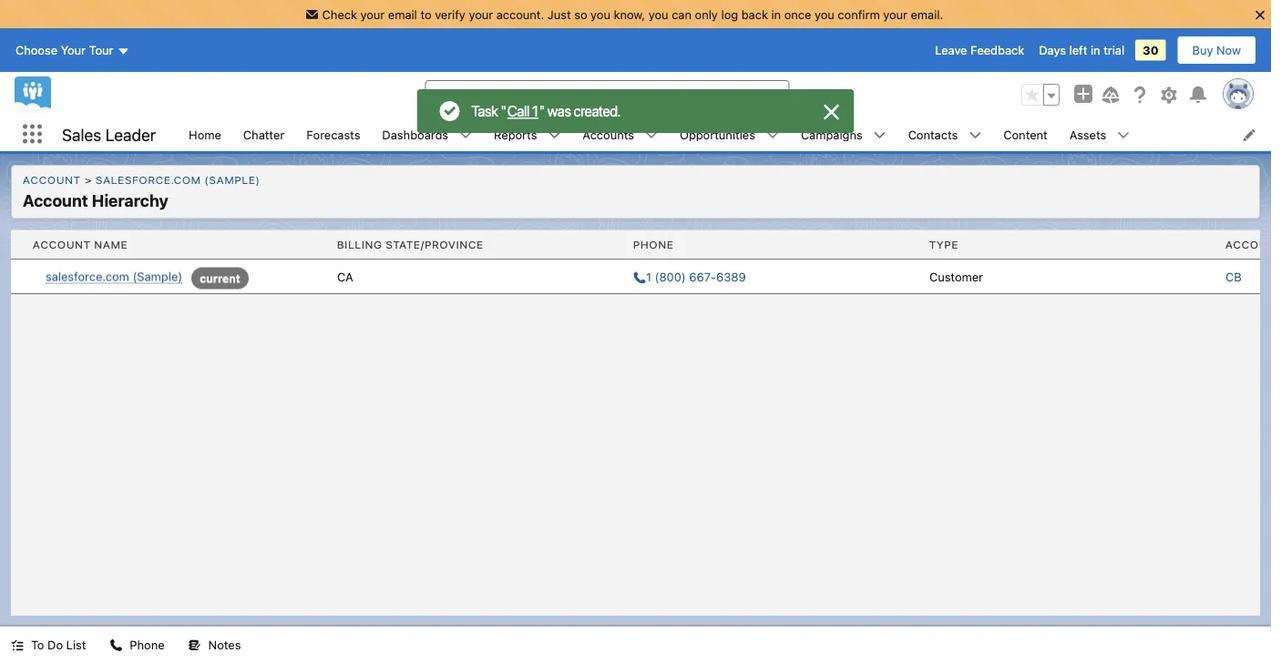 Task type: vqa. For each thing, say whether or not it's contained in the screenshot.
*
no



Task type: locate. For each thing, give the bounding box(es) containing it.
1 horizontal spatial you
[[649, 7, 669, 21]]

text default image inside dashboards list item
[[460, 129, 472, 142]]

your left the 'email.'
[[884, 7, 908, 21]]

0 vertical spatial account
[[23, 174, 81, 186]]

text default image inside accounts list item
[[645, 129, 658, 142]]

1 vertical spatial salesforce.com (sample) link
[[46, 269, 183, 284]]

account up account hierarchy
[[23, 174, 81, 186]]

choose your tour button
[[15, 36, 131, 65]]

in right left
[[1091, 43, 1101, 57]]

0 horizontal spatial phone
[[130, 639, 165, 652]]

text default image down was
[[548, 129, 561, 142]]

" left call
[[501, 103, 507, 120]]

1 your from the left
[[361, 7, 385, 21]]

text default image inside the campaigns list item
[[874, 129, 887, 142]]

salesforce.com inside row
[[46, 269, 129, 283]]

1 vertical spatial (sample)
[[133, 269, 183, 283]]

text default image left to
[[11, 640, 24, 652]]

1 horizontal spatial "
[[540, 103, 545, 120]]

in right back on the right top of the page
[[772, 7, 781, 21]]

text default image inside contacts list item
[[969, 129, 982, 142]]

phone up (800)
[[634, 238, 674, 251]]

text default image right campaigns
[[874, 129, 887, 142]]

just
[[548, 7, 571, 21]]

ca
[[337, 269, 353, 283]]

1 vertical spatial 1
[[646, 269, 652, 283]]

1 horizontal spatial (sample)
[[205, 174, 260, 186]]

your
[[361, 7, 385, 21], [469, 7, 493, 21], [884, 7, 908, 21]]

0 horizontal spatial in
[[772, 7, 781, 21]]

1 vertical spatial in
[[1091, 43, 1101, 57]]

6389
[[717, 269, 747, 283]]

you right so
[[591, 7, 611, 21]]

account for account name
[[33, 238, 91, 251]]

text default image
[[460, 129, 472, 142], [874, 129, 887, 142], [1118, 129, 1131, 142], [110, 640, 123, 652], [188, 640, 201, 652]]

0 vertical spatial salesforce.com (sample)
[[96, 174, 260, 186]]

salesforce.com (sample) up hierarchy
[[96, 174, 260, 186]]

feedback
[[971, 43, 1025, 57]]

salesforce.com
[[96, 174, 201, 186], [46, 269, 129, 283]]

list
[[178, 118, 1272, 151]]

text default image right assets
[[1118, 129, 1131, 142]]

reports
[[494, 128, 537, 141]]

contacts
[[909, 128, 959, 141]]

salesforce.com (sample) link up hierarchy
[[88, 173, 268, 187]]

accounts list item
[[572, 118, 669, 151]]

leave feedback link
[[936, 43, 1025, 57]]

success alert dialog
[[417, 89, 855, 133]]

you left can on the right of page
[[649, 7, 669, 21]]

text default image right contacts
[[969, 129, 982, 142]]

sales leader
[[62, 125, 156, 144]]

(sample) inside row
[[133, 269, 183, 283]]

salesforce.com (sample) for bottommost salesforce.com (sample) link
[[46, 269, 183, 283]]

you
[[591, 7, 611, 21], [649, 7, 669, 21], [815, 7, 835, 21]]

salesforce.com for top salesforce.com (sample) link
[[96, 174, 201, 186]]

chatter
[[243, 128, 285, 141]]

you right once
[[815, 7, 835, 21]]

do
[[47, 639, 63, 652]]

salesforce.com for bottommost salesforce.com (sample) link
[[46, 269, 129, 283]]

1 horizontal spatial in
[[1091, 43, 1101, 57]]

2 vertical spatial account
[[33, 238, 91, 251]]

salesforce.com (sample) down name
[[46, 269, 183, 283]]

account left name
[[33, 238, 91, 251]]

0 vertical spatial salesforce.com
[[96, 174, 201, 186]]

text default image right 'opportunities' at right
[[767, 129, 779, 142]]

row containing salesforce.com (sample)
[[11, 259, 1272, 293]]

1 horizontal spatial 1
[[646, 269, 652, 283]]

0 horizontal spatial you
[[591, 7, 611, 21]]

text default image right accounts
[[645, 129, 658, 142]]

1 right call
[[532, 103, 539, 120]]

0 horizontal spatial (sample)
[[133, 269, 183, 283]]

phone
[[634, 238, 674, 251], [130, 639, 165, 652]]

0 vertical spatial phone
[[634, 238, 674, 251]]

1 vertical spatial account
[[23, 191, 88, 211]]

forecasts
[[307, 128, 361, 141]]

salesforce.com (sample) inside row
[[46, 269, 183, 283]]

to
[[31, 639, 44, 652]]

text default image inside assets list item
[[1118, 129, 1131, 142]]

(sample) left "current"
[[133, 269, 183, 283]]

text default image left "notes"
[[188, 640, 201, 652]]

phone inside button
[[130, 639, 165, 652]]

0 vertical spatial (sample)
[[205, 174, 260, 186]]

salesforce.com (sample)
[[96, 174, 260, 186], [46, 269, 183, 283]]

2 horizontal spatial your
[[884, 7, 908, 21]]

your right the verify
[[469, 7, 493, 21]]

can
[[672, 7, 692, 21]]

billing state/province
[[337, 238, 484, 251]]

contacts link
[[898, 118, 969, 151]]

your
[[61, 43, 86, 57]]

0 horizontal spatial 1
[[532, 103, 539, 120]]

opportunities link
[[669, 118, 767, 151]]

to do list
[[31, 639, 86, 652]]

your left email
[[361, 7, 385, 21]]

salesforce.com (sample) link down name
[[46, 269, 183, 284]]

left
[[1070, 43, 1088, 57]]

1
[[532, 103, 539, 120], [646, 269, 652, 283]]

text default image inside phone button
[[110, 640, 123, 652]]

text default image right list
[[110, 640, 123, 652]]

text default image for dashboards
[[460, 129, 472, 142]]

choose your tour
[[15, 43, 114, 57]]

buy now button
[[1178, 36, 1257, 65]]

(sample) for bottommost salesforce.com (sample) link
[[133, 269, 183, 283]]

1 left (800)
[[646, 269, 652, 283]]

1 inside row
[[646, 269, 652, 283]]

opportunities
[[680, 128, 756, 141]]

1 inside the "success" alert dialog
[[532, 103, 539, 120]]

1 horizontal spatial your
[[469, 7, 493, 21]]

(sample) down home
[[205, 174, 260, 186]]

0 horizontal spatial your
[[361, 7, 385, 21]]

text default image down the task
[[460, 129, 472, 142]]

sales
[[62, 125, 101, 144]]

salesforce.com up hierarchy
[[96, 174, 201, 186]]

0 vertical spatial 1
[[532, 103, 539, 120]]

dashboards link
[[371, 118, 460, 151]]

text default image for campaigns
[[874, 129, 887, 142]]

account
[[23, 174, 81, 186], [23, 191, 88, 211], [33, 238, 91, 251]]

confirm
[[838, 7, 880, 21]]

1 vertical spatial salesforce.com
[[46, 269, 129, 283]]

1 vertical spatial phone
[[130, 639, 165, 652]]

phone button
[[99, 627, 176, 664]]

list containing home
[[178, 118, 1272, 151]]

(sample) for top salesforce.com (sample) link
[[205, 174, 260, 186]]

row
[[11, 259, 1272, 293]]

call
[[508, 103, 530, 120]]

check
[[322, 7, 357, 21]]

group
[[1022, 84, 1060, 106]]

account for account hierarchy
[[23, 191, 88, 211]]

text default image for assets
[[1118, 129, 1131, 142]]

"
[[501, 103, 507, 120], [540, 103, 545, 120]]

reports link
[[483, 118, 548, 151]]

text default image
[[548, 129, 561, 142], [645, 129, 658, 142], [767, 129, 779, 142], [969, 129, 982, 142], [11, 640, 24, 652]]

reports list item
[[483, 118, 572, 151]]

1 you from the left
[[591, 7, 611, 21]]

days left in trial
[[1040, 43, 1125, 57]]

account down "account" link at the top left of page
[[23, 191, 88, 211]]

salesforce.com (sample) link
[[88, 173, 268, 187], [46, 269, 183, 284]]

(sample)
[[205, 174, 260, 186], [133, 269, 183, 283]]

2 horizontal spatial you
[[815, 7, 835, 21]]

tour
[[89, 43, 114, 57]]

1 vertical spatial salesforce.com (sample)
[[46, 269, 183, 283]]

text default image inside opportunities list item
[[767, 129, 779, 142]]

account inside "account" link
[[23, 174, 81, 186]]

0 horizontal spatial "
[[501, 103, 507, 120]]

2 " from the left
[[540, 103, 545, 120]]

choose
[[15, 43, 58, 57]]

text default image inside reports list item
[[548, 129, 561, 142]]

in
[[772, 7, 781, 21], [1091, 43, 1101, 57]]

phone left notes button
[[130, 639, 165, 652]]

2 your from the left
[[469, 7, 493, 21]]

salesforce.com down account name in the left top of the page
[[46, 269, 129, 283]]

" left was
[[540, 103, 545, 120]]



Task type: describe. For each thing, give the bounding box(es) containing it.
trial
[[1104, 43, 1125, 57]]

salesforce.com (sample) for top salesforce.com (sample) link
[[96, 174, 260, 186]]

0 vertical spatial in
[[772, 7, 781, 21]]

now
[[1217, 43, 1242, 57]]

task
[[472, 103, 498, 120]]

created.
[[574, 103, 621, 120]]

assets link
[[1059, 118, 1118, 151]]

dashboards
[[382, 128, 449, 141]]

notes
[[208, 639, 241, 652]]

text default image inside to do list button
[[11, 640, 24, 652]]

(800)
[[655, 269, 686, 283]]

type
[[930, 238, 959, 251]]

3 your from the left
[[884, 7, 908, 21]]

back
[[742, 7, 768, 21]]

accounts
[[583, 128, 635, 141]]

text default image for contacts
[[969, 129, 982, 142]]

opportunities list item
[[669, 118, 790, 151]]

contacts list item
[[898, 118, 993, 151]]

was
[[548, 103, 571, 120]]

leave
[[936, 43, 968, 57]]

state/province
[[386, 238, 484, 251]]

account for account
[[23, 174, 81, 186]]

to do list button
[[0, 627, 97, 664]]

billing
[[337, 238, 383, 251]]

name
[[94, 238, 128, 251]]

30
[[1143, 43, 1159, 57]]

days
[[1040, 43, 1067, 57]]

0 vertical spatial salesforce.com (sample) link
[[88, 173, 268, 187]]

search...
[[461, 88, 510, 102]]

search... button
[[425, 80, 790, 109]]

large image
[[821, 101, 843, 123]]

campaigns
[[801, 128, 863, 141]]

so
[[575, 7, 588, 21]]

assets
[[1070, 128, 1107, 141]]

email.
[[911, 7, 944, 21]]

home link
[[178, 118, 232, 151]]

text default image for reports
[[548, 129, 561, 142]]

call 1 link
[[507, 102, 540, 121]]

dashboards list item
[[371, 118, 483, 151]]

check your email to verify your account. just so you know, you can only log back in once you confirm your email.
[[322, 7, 944, 21]]

1 (800) 667-6389
[[646, 269, 747, 283]]

3 you from the left
[[815, 7, 835, 21]]

log
[[722, 7, 739, 21]]

content
[[1004, 128, 1048, 141]]

cb
[[1226, 269, 1242, 283]]

content link
[[993, 118, 1059, 151]]

text default image inside notes button
[[188, 640, 201, 652]]

text default image for opportunities
[[767, 129, 779, 142]]

customer
[[930, 269, 984, 283]]

hierarchy
[[92, 191, 169, 211]]

1 (800) 667-6389 link
[[634, 269, 747, 284]]

task " call 1 " was created.
[[472, 103, 621, 120]]

2 you from the left
[[649, 7, 669, 21]]

accoun
[[1226, 238, 1272, 251]]

leader
[[106, 125, 156, 144]]

1 " from the left
[[501, 103, 507, 120]]

once
[[785, 7, 812, 21]]

email
[[388, 7, 417, 21]]

account.
[[497, 7, 545, 21]]

notes button
[[177, 627, 252, 664]]

list
[[66, 639, 86, 652]]

account name
[[33, 238, 128, 251]]

1 horizontal spatial phone
[[634, 238, 674, 251]]

campaigns list item
[[790, 118, 898, 151]]

home
[[189, 128, 221, 141]]

buy
[[1193, 43, 1214, 57]]

verify
[[435, 7, 466, 21]]

current
[[200, 272, 241, 284]]

accounts link
[[572, 118, 645, 151]]

only
[[695, 7, 718, 21]]

cb link
[[1226, 269, 1242, 283]]

assets list item
[[1059, 118, 1142, 151]]

to
[[421, 7, 432, 21]]

know,
[[614, 7, 646, 21]]

667-
[[690, 269, 717, 283]]

account hierarchy
[[23, 191, 169, 211]]

leave feedback
[[936, 43, 1025, 57]]

account link
[[23, 173, 88, 187]]

forecasts link
[[296, 118, 371, 151]]

campaigns link
[[790, 118, 874, 151]]

buy now
[[1193, 43, 1242, 57]]

chatter link
[[232, 118, 296, 151]]

text default image for accounts
[[645, 129, 658, 142]]



